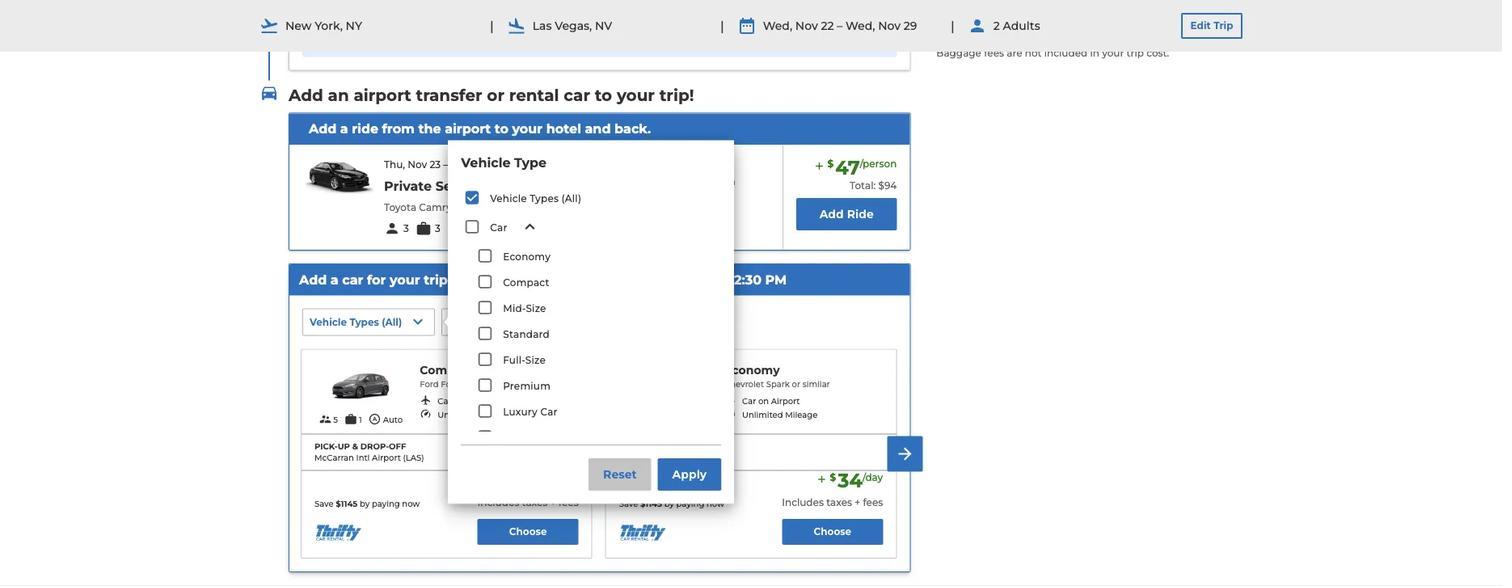 Task type: vqa. For each thing, say whether or not it's contained in the screenshot.
left in
yes



Task type: locate. For each thing, give the bounding box(es) containing it.
0 horizontal spatial save
[[315, 499, 334, 509]]

1 horizontal spatial cancellation
[[674, 176, 736, 188]]

edit inside button
[[449, 316, 469, 328]]

upgrade up 'included' image
[[351, 12, 402, 26]]

0 vertical spatial 23
[[430, 158, 441, 170]]

types for (
[[350, 316, 379, 328]]

from
[[382, 121, 415, 137], [452, 272, 484, 287]]

a down 'an'
[[340, 121, 348, 137]]

1 prices from the top
[[937, 13, 967, 25]]

and
[[1051, 30, 1070, 42], [593, 31, 612, 43], [585, 121, 611, 137], [514, 316, 533, 328]]

upgrade
[[351, 12, 402, 26], [786, 18, 830, 30]]

0 horizontal spatial by
[[360, 499, 370, 509]]

1145
[[341, 499, 358, 509], [646, 499, 662, 509]]

(las)
[[403, 453, 424, 463], [708, 453, 729, 463]]

car on airport down spark
[[742, 396, 800, 406]]

or inside economy chevrolet spark or similar
[[792, 379, 801, 389]]

off for car on airport
[[694, 442, 711, 452]]

1 vertical spatial cancellation
[[674, 176, 736, 188]]

1 vertical spatial economy
[[725, 363, 780, 377]]

1 horizontal spatial up
[[498, 316, 511, 328]]

2 on from the left
[[759, 396, 769, 406]]

automatic transmission. image
[[369, 413, 382, 426]]

cancellation right free
[[674, 176, 736, 188]]

1 horizontal spatial economy
[[725, 363, 780, 377]]

or right spark
[[792, 379, 801, 389]]

add up "vehicle types ( all )"
[[299, 272, 327, 287]]

23 left 9:00
[[551, 272, 566, 287]]

0 horizontal spatial unlimited
[[438, 410, 479, 420]]

compact inside vehicle type dialog
[[503, 276, 550, 288]]

up up now
[[642, 442, 655, 452]]

mccarran down 5 at the bottom left
[[315, 453, 354, 463]]

for only $ 145 /person .
[[450, 12, 575, 26]]

pick- inside button
[[472, 316, 498, 328]]

similar down full-
[[478, 379, 506, 389]]

add ride
[[820, 207, 874, 221]]

2 horizontal spatial 29
[[904, 19, 918, 33]]

& right now
[[669, 480, 674, 490]]

ride for from
[[352, 121, 379, 137]]

0 vertical spatial types
[[530, 192, 559, 204]]

1 horizontal spatial choose button
[[782, 519, 883, 545]]

1 vertical spatial prices
[[937, 30, 967, 42]]

29 left type
[[501, 158, 512, 170]]

0 horizontal spatial |
[[490, 18, 494, 33]]

1 mileage from the left
[[481, 410, 513, 420]]

add a car for your trip from thu, nov 23 9:00 am to wed, nov 29 2:30 pm
[[299, 272, 787, 287]]

cancellation down the for only $ 145 /person .
[[470, 31, 531, 43]]

29 inside the "thu, nov 23 – wed, nov 29 private sedan toyota camry"
[[501, 158, 512, 170]]

1 horizontal spatial upgrade
[[786, 18, 830, 30]]

wed, inside the "thu, nov 23 – wed, nov 29 private sedan toyota camry"
[[451, 158, 476, 170]]

drop- up apply
[[665, 442, 694, 452]]

car up hotel on the top left of page
[[564, 85, 590, 105]]

edit up compact ford focus or similar
[[449, 316, 469, 328]]

0 horizontal spatial mccarran
[[315, 453, 354, 463]]

included
[[1045, 47, 1088, 58]]

trip
[[1127, 47, 1144, 58], [424, 272, 448, 287]]

baggage
[[937, 47, 982, 58]]

– right 22
[[837, 19, 843, 33]]

2 unlimited from the left
[[742, 410, 783, 420]]

1 (las) from the left
[[403, 453, 424, 463]]

fees
[[1072, 30, 1092, 42], [984, 47, 1005, 58], [559, 497, 579, 509], [863, 497, 883, 509]]

ride
[[352, 121, 379, 137], [500, 223, 520, 235]]

or inside compact ford focus or similar
[[468, 379, 476, 389]]

0 horizontal spatial economy
[[503, 250, 551, 262]]

1 horizontal spatial intl
[[661, 453, 675, 463]]

and up standard
[[514, 316, 533, 328]]

mccarran up reset
[[619, 453, 659, 463]]

47
[[836, 156, 860, 179]]

| left the 145
[[490, 18, 494, 33]]

similar for economy
[[803, 379, 830, 389]]

23 inside the "thu, nov 23 – wed, nov 29 private sedan toyota camry"
[[430, 158, 441, 170]]

thu,
[[384, 158, 405, 170], [488, 272, 517, 287]]

2 car on airport from the left
[[742, 396, 800, 406]]

1 horizontal spatial now
[[707, 499, 725, 509]]

0 horizontal spatial types
[[350, 316, 379, 328]]

add left 'an'
[[289, 85, 323, 105]]

baggage fees are not included in your trip cost.
[[937, 47, 1170, 58]]

1 horizontal spatial +
[[855, 497, 861, 509]]

types inside vehicle type dialog
[[530, 192, 559, 204]]

1 vertical spatial in
[[1091, 47, 1100, 58]]

0 horizontal spatial airport
[[354, 85, 412, 105]]

economy for economy
[[503, 250, 551, 262]]

1 vertical spatial from
[[452, 272, 484, 287]]

similar for compact
[[478, 379, 506, 389]]

car down the chevrolet
[[742, 396, 756, 406]]

1 car on airport from the left
[[438, 396, 496, 406]]

1 1145 from the left
[[341, 499, 358, 509]]

or for compact
[[468, 379, 476, 389]]

0 horizontal spatial similar
[[478, 379, 506, 389]]

compact
[[503, 276, 550, 288], [420, 363, 474, 377]]

0 vertical spatial compact
[[503, 276, 550, 288]]

pick-
[[472, 316, 498, 328], [315, 442, 338, 452], [619, 442, 642, 452]]

sedan
[[436, 178, 478, 194]]

off
[[565, 316, 579, 328], [389, 442, 406, 452], [694, 442, 711, 452]]

chevrolet
[[725, 379, 764, 389]]

1 intl from the left
[[356, 453, 370, 463]]

nov
[[796, 19, 818, 33], [878, 19, 901, 33], [408, 158, 427, 170], [479, 158, 498, 170], [521, 272, 547, 287], [685, 272, 711, 287]]

2 intl from the left
[[661, 453, 675, 463]]

thu, nov 23 – wed, nov 29 private sedan toyota camry
[[384, 158, 512, 213]]

2 mccarran from the left
[[619, 453, 659, 463]]

fee image
[[544, 32, 555, 43]]

york,
[[315, 19, 343, 33]]

2 unlimited mileage from the left
[[742, 410, 818, 420]]

. up 'meals'
[[572, 12, 575, 26]]

your
[[1102, 47, 1124, 58], [617, 85, 655, 105], [512, 121, 543, 137], [390, 272, 420, 287]]

2 now from the left
[[707, 499, 725, 509]]

off down 9:00
[[565, 316, 579, 328]]

up down 5 at the bottom left
[[338, 442, 350, 452]]

0 vertical spatial cancellation
[[470, 31, 531, 43]]

compact ford focus or similar
[[420, 363, 506, 389]]

mid-size
[[503, 302, 546, 314]]

/person inside $ 47 /person
[[860, 158, 897, 170]]

add a ride from the airport to your hotel and back.
[[309, 121, 651, 137]]

1 choose from the left
[[509, 526, 547, 538]]

ride left the
[[352, 121, 379, 137]]

0 horizontal spatial 3
[[404, 223, 409, 235]]

1 horizontal spatial edit
[[1191, 20, 1211, 32]]

compact image
[[315, 363, 407, 410]]

add left "ride"
[[820, 207, 844, 221]]

airport down spark
[[771, 396, 800, 406]]

0 vertical spatial economy
[[503, 250, 551, 262]]

1 vertical spatial a
[[331, 272, 339, 287]]

intl down 1
[[356, 453, 370, 463]]

& up pay now & save
[[657, 442, 663, 452]]

/person up fee icon
[[527, 12, 572, 26]]

1 paying from the left
[[372, 499, 400, 509]]

1 horizontal spatial paying
[[677, 499, 705, 509]]

and right 'meals'
[[593, 31, 612, 43]]

0 horizontal spatial 29
[[501, 158, 512, 170]]

2 similar from the left
[[803, 379, 830, 389]]

2 paying from the left
[[677, 499, 705, 509]]

1 choose button from the left
[[478, 519, 579, 545]]

trip left cost.
[[1127, 47, 1144, 58]]

0 horizontal spatial or
[[468, 379, 476, 389]]

not
[[1025, 47, 1042, 58]]

1 vertical spatial /person
[[860, 158, 897, 170]]

wed, up sedan
[[451, 158, 476, 170]]

a up "vehicle types ( all )"
[[331, 272, 339, 287]]

add inside button
[[820, 207, 844, 221]]

1 3 from the left
[[404, 223, 409, 235]]

0 horizontal spatial intl
[[356, 453, 370, 463]]

1 horizontal spatial drop-
[[536, 316, 565, 328]]

premium
[[503, 380, 551, 391]]

car up "vehicle types ( all )"
[[342, 272, 364, 287]]

2 by from the left
[[665, 499, 674, 509]]

usd.
[[981, 13, 1005, 25]]

. left "trip"
[[1195, 30, 1197, 42]]

view upgrade options
[[758, 18, 873, 30]]

your up type
[[512, 121, 543, 137]]

mileage down the premium
[[481, 410, 513, 420]]

2 choose from the left
[[814, 526, 852, 538]]

new york, ny
[[285, 19, 362, 33]]

vehicle down add a ride from the airport to your hotel and back.
[[461, 154, 511, 170]]

/person
[[527, 12, 572, 26], [860, 158, 897, 170]]

vegas,
[[555, 19, 592, 33]]

1 horizontal spatial 3
[[435, 223, 441, 235]]

full-size
[[503, 354, 546, 366]]

1 horizontal spatial in
[[1091, 47, 1100, 58]]

types
[[530, 192, 559, 204], [350, 316, 379, 328]]

2 choose button from the left
[[782, 519, 883, 545]]

vehicle type dialog
[[442, 134, 741, 586]]

alaska airlines logo image
[[315, 11, 340, 32]]

unlimited mileage
[[438, 410, 513, 420], [742, 410, 818, 420]]

0 horizontal spatial 1145
[[341, 499, 358, 509]]

your up back.
[[617, 85, 655, 105]]

to right ny
[[405, 12, 417, 26]]

0 horizontal spatial /person
[[527, 12, 572, 26]]

similar inside economy chevrolet spark or similar
[[803, 379, 830, 389]]

1 horizontal spatial choose
[[814, 526, 852, 538]]

up to 1 pieces of luggage. image
[[345, 413, 358, 426]]

trip down camry on the left top of the page
[[424, 272, 448, 287]]

1 similar from the left
[[478, 379, 506, 389]]

| for 2 adults
[[951, 18, 955, 33]]

size up edit pick-up and drop-off
[[526, 302, 546, 314]]

&
[[352, 442, 358, 452], [657, 442, 663, 452], [669, 480, 674, 490]]

view upgrade options button
[[747, 11, 884, 37]]

vehicle
[[461, 154, 511, 170], [490, 192, 527, 204], [310, 316, 347, 328]]

similar
[[478, 379, 506, 389], [803, 379, 830, 389]]

size up the premium
[[526, 354, 546, 366]]

1 horizontal spatial unlimited mileage
[[742, 410, 818, 420]]

1 horizontal spatial save $ 1145 by paying now
[[619, 499, 725, 509]]

(las) down ford
[[403, 453, 424, 463]]

0 horizontal spatial choose
[[509, 526, 547, 538]]

in left usd.
[[969, 13, 978, 25]]

choose
[[509, 526, 547, 538], [814, 526, 852, 538]]

1 horizontal spatial off
[[565, 316, 579, 328]]

min
[[478, 223, 498, 235]]

3 down toyota
[[404, 223, 409, 235]]

unlimited mileage down spark
[[742, 410, 818, 420]]

23 up sedan
[[430, 158, 441, 170]]

car
[[564, 85, 590, 105], [342, 272, 364, 287]]

apply button
[[658, 459, 722, 491]]

0 horizontal spatial mileage
[[481, 410, 513, 420]]

1 vertical spatial 29
[[501, 158, 512, 170]]

choose button for car on airport
[[782, 519, 883, 545]]

full-
[[503, 354, 526, 366]]

1 horizontal spatial |
[[721, 18, 724, 33]]

| for las vegas, nv
[[490, 18, 494, 33]]

unlimited down focus on the left bottom of page
[[438, 410, 479, 420]]

on for compact
[[454, 396, 465, 406]]

1 horizontal spatial save
[[619, 499, 638, 509]]

thu, up mid-
[[488, 272, 517, 287]]

0 horizontal spatial trip
[[424, 272, 448, 287]]

pick-up & drop-off mccarran intl airport (las) down 1
[[315, 442, 424, 463]]

0 vertical spatial prices
[[937, 13, 967, 25]]

intl up pay now & save
[[661, 453, 675, 463]]

economy up the chevrolet
[[725, 363, 780, 377]]

airport
[[354, 85, 412, 105], [445, 121, 491, 137]]

wed,
[[763, 19, 793, 33], [846, 19, 875, 33], [451, 158, 476, 170], [646, 272, 681, 287]]

an
[[328, 85, 349, 105]]

up
[[498, 316, 511, 328], [338, 442, 350, 452], [642, 442, 655, 452]]

$ inside the $ 34 /day
[[830, 471, 836, 483]]

– inside the "thu, nov 23 – wed, nov 29 private sedan toyota camry"
[[444, 158, 448, 170]]

choose for car on airport
[[814, 526, 852, 538]]

in right included
[[1091, 47, 1100, 58]]

23
[[430, 158, 441, 170], [551, 272, 566, 287]]

up to 5 people. image
[[319, 413, 332, 426]]

0 horizontal spatial cancellation
[[470, 31, 531, 43]]

2 (las) from the left
[[708, 453, 729, 463]]

0 horizontal spatial car on airport
[[438, 396, 496, 406]]

9:00
[[570, 272, 599, 287]]

0 horizontal spatial upgrade
[[351, 12, 402, 26]]

0 vertical spatial a
[[340, 121, 348, 137]]

2 1145 from the left
[[646, 499, 662, 509]]

drop- up standard
[[536, 316, 565, 328]]

1 horizontal spatial –
[[837, 19, 843, 33]]

0 horizontal spatial (las)
[[403, 453, 424, 463]]

thu, up private
[[384, 158, 405, 170]]

0 horizontal spatial now
[[402, 499, 420, 509]]

0 horizontal spatial ride
[[352, 121, 379, 137]]

unlimited mileage down focus on the left bottom of page
[[438, 410, 513, 420]]

airport right 'an'
[[354, 85, 412, 105]]

off down "auto"
[[389, 442, 406, 452]]

prices in usd.
[[937, 13, 1005, 25]]

camry
[[419, 201, 452, 213]]

| left view
[[721, 18, 724, 33]]

economy down time
[[503, 250, 551, 262]]

mileage
[[481, 410, 513, 420], [785, 410, 818, 420]]

1 vertical spatial trip
[[424, 272, 448, 287]]

reset
[[603, 468, 637, 482]]

0 horizontal spatial on
[[454, 396, 465, 406]]

0 horizontal spatial for
[[367, 272, 386, 287]]

ride right "min"
[[500, 223, 520, 235]]

.
[[572, 12, 575, 26], [1195, 30, 1197, 42]]

car on airport for economy
[[742, 396, 800, 406]]

2 pick-up & drop-off mccarran intl airport (las) from the left
[[619, 442, 729, 463]]

1 horizontal spatial trip
[[1127, 47, 1144, 58]]

1 now from the left
[[402, 499, 420, 509]]

off up apply button
[[694, 442, 711, 452]]

1 unlimited from the left
[[438, 410, 479, 420]]

1 mccarran from the left
[[315, 453, 354, 463]]

1 horizontal spatial a
[[340, 121, 348, 137]]

drop-
[[536, 316, 565, 328], [361, 442, 389, 452], [665, 442, 694, 452]]

– up sedan
[[444, 158, 448, 170]]

or up add a ride from the airport to your hotel and back.
[[487, 85, 505, 105]]

edit left "trip"
[[1191, 20, 1211, 32]]

0 horizontal spatial a
[[331, 272, 339, 287]]

las
[[533, 19, 552, 33]]

up inside button
[[498, 316, 511, 328]]

airport
[[467, 396, 496, 406], [771, 396, 800, 406], [372, 453, 401, 463], [677, 453, 706, 463]]

car on airport down focus on the left bottom of page
[[438, 396, 496, 406]]

1 vertical spatial compact
[[420, 363, 474, 377]]

drop- for pay now & save
[[665, 442, 694, 452]]

edit for edit pick-up and drop-off
[[449, 316, 469, 328]]

similar right spark
[[803, 379, 830, 389]]

2 prices from the top
[[937, 30, 967, 42]]

$ inside $ 47 /person
[[828, 158, 834, 170]]

add down 'an'
[[309, 121, 337, 137]]

taxes and fees link
[[1022, 30, 1095, 42]]

|
[[490, 18, 494, 33], [721, 18, 724, 33], [951, 18, 955, 33]]

up for save
[[338, 442, 350, 452]]

0 vertical spatial thu,
[[384, 158, 405, 170]]

pick-up & drop-off mccarran intl airport (las) for pay now & save
[[619, 442, 729, 463]]

airport right the
[[445, 121, 491, 137]]

a for car
[[331, 272, 339, 287]]

0 horizontal spatial edit
[[449, 316, 469, 328]]

toyota
[[384, 201, 417, 213]]

up down mid-
[[498, 316, 511, 328]]

edit inside button
[[1191, 20, 1211, 32]]

1 by from the left
[[360, 499, 370, 509]]

choose button
[[478, 519, 579, 545], [782, 519, 883, 545]]

0 horizontal spatial compact
[[420, 363, 474, 377]]

29 for thu, nov 23 – wed, nov 29 private sedan toyota camry
[[501, 158, 512, 170]]

for
[[453, 12, 470, 26], [367, 272, 386, 287]]

for up (
[[367, 272, 386, 287]]

from down 15
[[452, 272, 484, 287]]

(las) down the chevrolet
[[708, 453, 729, 463]]

2 3 from the left
[[435, 223, 441, 235]]

– for 23
[[444, 158, 448, 170]]

types left (
[[350, 316, 379, 328]]

vehicle for vehicle types (all)
[[490, 192, 527, 204]]

0 vertical spatial car
[[564, 85, 590, 105]]

unlimited for compact
[[438, 410, 479, 420]]

0 horizontal spatial unlimited mileage
[[438, 410, 513, 420]]

2 | from the left
[[721, 18, 724, 33]]

car
[[490, 221, 508, 233], [438, 396, 452, 406], [742, 396, 756, 406], [541, 406, 558, 417]]

upgrade right view
[[786, 18, 830, 30]]

1 pick-up & drop-off mccarran intl airport (las) from the left
[[315, 442, 424, 463]]

0 horizontal spatial from
[[382, 121, 415, 137]]

1 + from the left
[[550, 497, 556, 509]]

unlimited down spark
[[742, 410, 783, 420]]

add for add ride
[[820, 207, 844, 221]]

1 vertical spatial size
[[526, 354, 546, 366]]

economy
[[503, 250, 551, 262], [725, 363, 780, 377]]

compact inside compact ford focus or similar
[[420, 363, 474, 377]]

wed, right 22
[[846, 19, 875, 33]]

1 horizontal spatial 1145
[[646, 499, 662, 509]]

1 horizontal spatial ride
[[500, 223, 520, 235]]

compact up mid-size
[[503, 276, 550, 288]]

economy inside vehicle type dialog
[[503, 250, 551, 262]]

1 unlimited mileage from the left
[[438, 410, 513, 420]]

1 | from the left
[[490, 18, 494, 33]]

economy inside economy chevrolet spark or similar
[[725, 363, 780, 377]]

$ 47 /person
[[828, 156, 897, 179]]

1 vertical spatial thu,
[[488, 272, 517, 287]]

1 horizontal spatial .
[[1195, 30, 1197, 42]]

0 horizontal spatial drop-
[[361, 442, 389, 452]]

(las) for ford focus
[[403, 453, 424, 463]]

1 horizontal spatial car on airport
[[742, 396, 800, 406]]

vehicle type
[[461, 154, 547, 170]]

on down focus on the left bottom of page
[[454, 396, 465, 406]]

29 left 2:30
[[715, 272, 731, 287]]

1 vertical spatial 23
[[551, 272, 566, 287]]

intl for save
[[356, 453, 370, 463]]

similar inside compact ford focus or similar
[[478, 379, 506, 389]]

0 vertical spatial for
[[453, 12, 470, 26]]

1 horizontal spatial by
[[665, 499, 674, 509]]

only
[[473, 12, 498, 26]]

types left (all)
[[530, 192, 559, 204]]

nov up mid-size
[[521, 272, 547, 287]]

2 mileage from the left
[[785, 410, 818, 420]]

1 horizontal spatial 29
[[715, 272, 731, 287]]

1 horizontal spatial mccarran
[[619, 453, 659, 463]]

1 horizontal spatial pick-
[[472, 316, 498, 328]]

0 horizontal spatial 23
[[430, 158, 441, 170]]

for left only
[[453, 12, 470, 26]]

1 on from the left
[[454, 396, 465, 406]]

airport down "auto"
[[372, 453, 401, 463]]

0 horizontal spatial includes taxes + fees
[[478, 497, 579, 509]]

3 | from the left
[[951, 18, 955, 33]]

a
[[340, 121, 348, 137], [331, 272, 339, 287]]

mileage for economy
[[785, 410, 818, 420]]



Task type: describe. For each thing, give the bounding box(es) containing it.
add an airport transfer or rental car to your trip!
[[289, 85, 694, 105]]

car down focus on the left bottom of page
[[438, 396, 452, 406]]

rental
[[509, 85, 559, 105]]

nov left 22
[[796, 19, 818, 33]]

hotel
[[547, 121, 581, 137]]

2 vertical spatial 29
[[715, 272, 731, 287]]

15 min ride time
[[466, 223, 545, 235]]

& for pay now & save
[[657, 442, 663, 452]]

a for ride
[[340, 121, 348, 137]]

pick- for save
[[315, 442, 338, 452]]

nov up private
[[408, 158, 427, 170]]

nv
[[595, 19, 612, 33]]

2 includes taxes + fees from the left
[[782, 497, 883, 509]]

0 horizontal spatial .
[[572, 12, 575, 26]]

1 vertical spatial for
[[367, 272, 386, 287]]

airport down compact ford focus or similar
[[467, 396, 496, 406]]

0 vertical spatial /person
[[527, 12, 572, 26]]

vehicle types (all)
[[490, 192, 582, 204]]

drop- inside button
[[536, 316, 565, 328]]

22
[[821, 19, 834, 33]]

1 vertical spatial .
[[1195, 30, 1197, 42]]

private
[[384, 178, 432, 194]]

nov left 2:30
[[685, 272, 711, 287]]

new
[[285, 19, 312, 33]]

– for 22
[[837, 19, 843, 33]]

now
[[644, 480, 666, 490]]

ride for time
[[500, 223, 520, 235]]

2 includes from the left
[[782, 497, 824, 509]]

total:
[[850, 180, 876, 191]]

choose for ford focus
[[509, 526, 547, 538]]

add for add an airport transfer or rental car to your trip!
[[289, 85, 323, 105]]

all
[[385, 316, 399, 328]]

and inside button
[[514, 316, 533, 328]]

0 vertical spatial airport
[[354, 85, 412, 105]]

meals
[[562, 31, 590, 43]]

mileage for compact
[[481, 410, 513, 420]]

1 horizontal spatial from
[[452, 272, 484, 287]]

free
[[650, 176, 672, 188]]

/day
[[863, 472, 883, 483]]

cost.
[[1147, 47, 1170, 58]]

car right 15
[[490, 221, 508, 233]]

cars image
[[260, 84, 279, 103]]

145
[[508, 12, 527, 26]]

pick- for pay now & save
[[619, 442, 642, 452]]

trip!
[[660, 85, 694, 105]]

to up vehicle type
[[495, 121, 509, 137]]

1 includes from the left
[[478, 497, 519, 509]]

29 for wed, nov 22 – wed, nov 29
[[904, 19, 918, 33]]

back.
[[615, 121, 651, 137]]

type
[[514, 154, 547, 170]]

2 horizontal spatial taxes
[[1022, 30, 1048, 42]]

1 vertical spatial car
[[342, 272, 364, 287]]

)
[[399, 316, 402, 328]]

mccarran for save
[[315, 453, 354, 463]]

beverages
[[614, 31, 666, 43]]

booking
[[1153, 30, 1195, 42]]

5
[[333, 415, 338, 425]]

adults
[[1003, 19, 1041, 33]]

2 save $ 1145 by paying now from the left
[[619, 499, 725, 509]]

15
[[466, 223, 476, 235]]

on for economy
[[759, 396, 769, 406]]

compact for compact
[[503, 276, 550, 288]]

time
[[522, 223, 545, 235]]

prices for prices in usd.
[[937, 13, 967, 25]]

2
[[994, 19, 1000, 33]]

edit pick-up and drop-off button
[[442, 308, 587, 336]]

free cancellation
[[650, 176, 736, 188]]

1 horizontal spatial taxes
[[827, 497, 852, 509]]

focus
[[441, 379, 465, 389]]

1
[[359, 415, 362, 425]]

unlimited mileage for compact
[[438, 410, 513, 420]]

and up included
[[1051, 30, 1070, 42]]

add ride button
[[797, 198, 897, 230]]

economy for economy chevrolet spark or similar
[[725, 363, 780, 377]]

unlimited for economy
[[742, 410, 783, 420]]

off inside button
[[565, 316, 579, 328]]

2:30
[[734, 272, 762, 287]]

add for add a car for your trip from thu, nov 23 9:00 am to wed, nov 29 2:30 pm
[[299, 272, 327, 287]]

apply
[[673, 468, 707, 482]]

2 + from the left
[[855, 497, 861, 509]]

your left cost.
[[1102, 47, 1124, 58]]

ride
[[847, 207, 874, 221]]

1 includes taxes + fees from the left
[[478, 497, 579, 509]]

edit trip button
[[1182, 13, 1243, 39]]

las vegas, nv
[[533, 19, 612, 33]]

options
[[833, 18, 873, 30]]

1 vertical spatial airport
[[445, 121, 491, 137]]

1 horizontal spatial or
[[487, 85, 505, 105]]

0 vertical spatial trip
[[1127, 47, 1144, 58]]

intl for pay now & save
[[661, 453, 675, 463]]

size for mid-
[[526, 302, 546, 314]]

transfer
[[416, 85, 483, 105]]

(
[[382, 316, 385, 328]]

choose button for ford focus
[[478, 519, 579, 545]]

trip
[[1214, 20, 1234, 32]]

2 horizontal spatial save
[[676, 480, 698, 490]]

size for full-
[[526, 354, 546, 366]]

ford
[[420, 379, 439, 389]]

include
[[969, 30, 1006, 42]]

0 horizontal spatial taxes
[[522, 497, 548, 509]]

(all)
[[562, 192, 582, 204]]

& for save
[[352, 442, 358, 452]]

(las) for car on airport
[[708, 453, 729, 463]]

wed, right am
[[646, 272, 681, 287]]

0 vertical spatial in
[[969, 13, 978, 25]]

drop- for save
[[361, 442, 389, 452]]

your up ) on the left of page
[[390, 272, 420, 287]]

off for ford focus
[[389, 442, 406, 452]]

included image
[[351, 32, 362, 43]]

economy chevrolet spark or similar
[[725, 363, 830, 389]]

luxury
[[503, 406, 538, 417]]

1 horizontal spatial 23
[[551, 272, 566, 287]]

the
[[418, 121, 441, 137]]

luxury car
[[503, 406, 558, 417]]

mid-
[[503, 302, 526, 314]]

mccarran for pay now & save
[[619, 453, 659, 463]]

0 vertical spatial from
[[382, 121, 415, 137]]

ny
[[346, 19, 362, 33]]

2 adults
[[994, 19, 1041, 33]]

prices include all taxes and fees
[[937, 30, 1092, 42]]

airport up apply
[[677, 453, 706, 463]]

prices for prices include all taxes and fees
[[937, 30, 967, 42]]

to down meals and beverages
[[595, 85, 612, 105]]

am
[[603, 272, 625, 287]]

nov down add a ride from the airport to your hotel and back.
[[479, 158, 498, 170]]

up for pay now & save
[[642, 442, 655, 452]]

view
[[758, 18, 783, 30]]

standard
[[503, 328, 550, 340]]

pm
[[766, 272, 787, 287]]

wed, nov 22 – wed, nov 29
[[763, 19, 918, 33]]

and right hotel on the top left of page
[[585, 121, 611, 137]]

upgrade inside button
[[786, 18, 830, 30]]

or for economy
[[792, 379, 801, 389]]

unlimited mileage for economy
[[742, 410, 818, 420]]

thu, inside the "thu, nov 23 – wed, nov 29 private sedan toyota camry"
[[384, 158, 405, 170]]

compact for compact ford focus or similar
[[420, 363, 474, 377]]

add for add a ride from the airport to your hotel and back.
[[309, 121, 337, 137]]

| for wed, nov 22 – wed, nov 29
[[721, 18, 724, 33]]

1 horizontal spatial for
[[453, 12, 470, 26]]

pay
[[626, 480, 642, 490]]

1 save $ 1145 by paying now from the left
[[315, 499, 420, 509]]

1 horizontal spatial car
[[564, 85, 590, 105]]

reset button
[[589, 459, 652, 491]]

2 vertical spatial vehicle
[[310, 316, 347, 328]]

pay now & save
[[626, 480, 698, 490]]

upgrade to
[[351, 12, 421, 26]]

car right luxury on the left bottom
[[541, 406, 558, 417]]

all
[[1008, 30, 1020, 42]]

vehicle for vehicle type
[[461, 154, 511, 170]]

meals and beverages
[[562, 31, 666, 43]]

car on airport for compact
[[438, 396, 496, 406]]

are
[[1007, 47, 1023, 58]]

types for (all)
[[530, 192, 559, 204]]

vehicle types ( all )
[[310, 316, 402, 328]]

pick-up & drop-off mccarran intl airport (las) for save
[[315, 442, 424, 463]]

booking .
[[1153, 30, 1197, 42]]

to right am
[[629, 272, 643, 287]]

spark
[[766, 379, 790, 389]]

edit for edit trip
[[1191, 20, 1211, 32]]

2 horizontal spatial &
[[669, 480, 674, 490]]

nov right options at the top right of page
[[878, 19, 901, 33]]

wed, left 22
[[763, 19, 793, 33]]

$ 34 /day
[[830, 469, 883, 492]]



